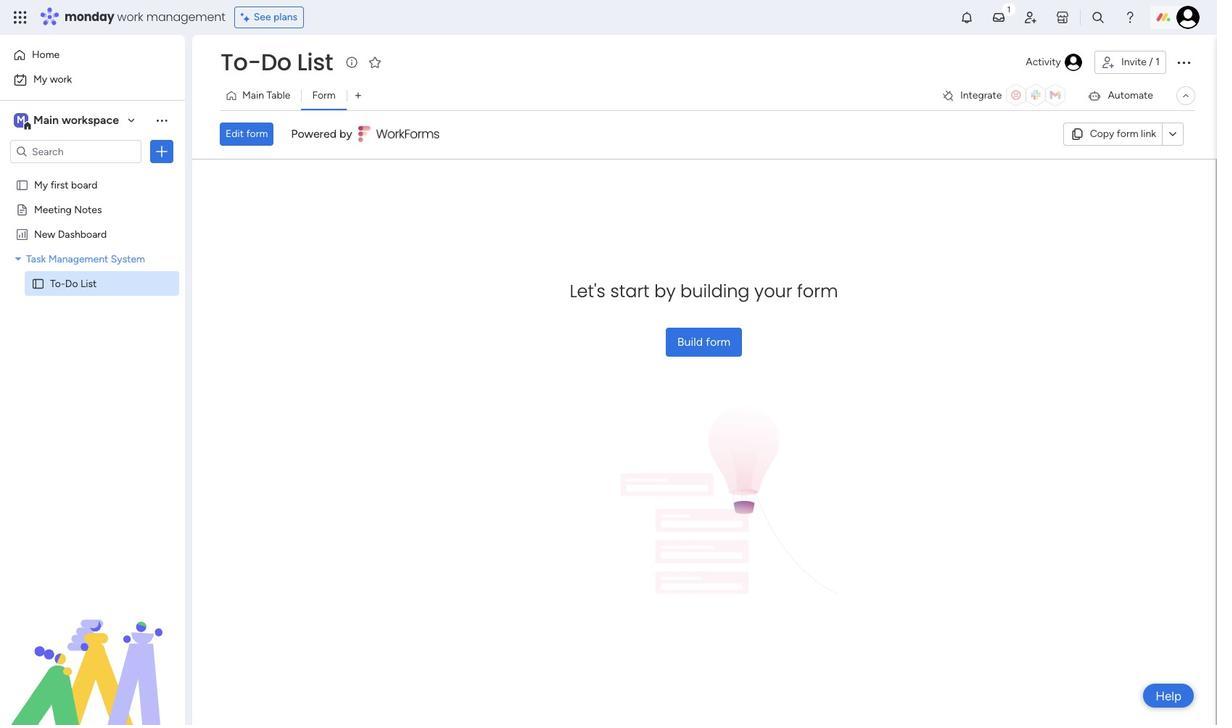 Task type: vqa. For each thing, say whether or not it's contained in the screenshot.
Add corresponding to push
no



Task type: locate. For each thing, give the bounding box(es) containing it.
do inside list box
[[65, 277, 78, 289]]

new dashboard
[[34, 228, 107, 240]]

1 horizontal spatial main
[[242, 89, 264, 102]]

1 vertical spatial to-
[[50, 277, 65, 289]]

work down "home"
[[50, 73, 72, 86]]

work
[[117, 9, 143, 25], [50, 73, 72, 86]]

work for my
[[50, 73, 72, 86]]

to-do list down the management
[[50, 277, 97, 289]]

system
[[111, 252, 145, 265]]

form
[[1117, 128, 1139, 140], [246, 128, 268, 140], [797, 279, 838, 303], [706, 335, 731, 349]]

work inside option
[[50, 73, 72, 86]]

/
[[1149, 56, 1153, 68]]

list down task management system
[[81, 277, 97, 289]]

1 vertical spatial do
[[65, 277, 78, 289]]

main
[[242, 89, 264, 102], [33, 113, 59, 127]]

board
[[71, 178, 98, 191]]

0 vertical spatial my
[[33, 73, 47, 86]]

form right build
[[706, 335, 731, 349]]

public board image up public board image
[[15, 178, 29, 192]]

form for build form
[[706, 335, 731, 349]]

home
[[32, 49, 60, 61]]

main left table
[[242, 89, 264, 102]]

my for my first board
[[34, 178, 48, 191]]

help image
[[1123, 10, 1138, 25]]

1 horizontal spatial work
[[117, 9, 143, 25]]

1 horizontal spatial public board image
[[31, 276, 45, 290]]

do down the management
[[65, 277, 78, 289]]

public board image down task
[[31, 276, 45, 290]]

0 vertical spatial list
[[297, 46, 333, 78]]

main table button
[[220, 84, 301, 107]]

by right start
[[655, 279, 676, 303]]

options image
[[1175, 54, 1193, 71], [155, 144, 169, 159]]

0 horizontal spatial main
[[33, 113, 59, 127]]

0 horizontal spatial do
[[65, 277, 78, 289]]

0 vertical spatial options image
[[1175, 54, 1193, 71]]

my inside option
[[33, 73, 47, 86]]

caret down image
[[15, 254, 21, 264]]

my left first
[[34, 178, 48, 191]]

1 horizontal spatial options image
[[1175, 54, 1193, 71]]

copy
[[1090, 128, 1115, 140]]

1
[[1156, 56, 1160, 68]]

meeting
[[34, 203, 72, 215]]

invite members image
[[1024, 10, 1038, 25]]

1 vertical spatial options image
[[155, 144, 169, 159]]

form right edit
[[246, 128, 268, 140]]

work right monday
[[117, 9, 143, 25]]

To-Do List field
[[217, 46, 337, 78]]

your
[[755, 279, 793, 303]]

my
[[33, 73, 47, 86], [34, 178, 48, 191]]

Search in workspace field
[[30, 143, 121, 160]]

edit form
[[226, 128, 268, 140]]

update feed image
[[992, 10, 1006, 25]]

my for my work
[[33, 73, 47, 86]]

workspace options image
[[155, 113, 169, 128]]

by
[[340, 127, 352, 141], [655, 279, 676, 303]]

do up table
[[261, 46, 292, 78]]

1 horizontal spatial to-do list
[[221, 46, 333, 78]]

1 vertical spatial list
[[81, 277, 97, 289]]

automate button
[[1082, 84, 1159, 107]]

form button
[[301, 84, 347, 107]]

list up form
[[297, 46, 333, 78]]

1 vertical spatial by
[[655, 279, 676, 303]]

0 horizontal spatial to-do list
[[50, 277, 97, 289]]

0 horizontal spatial options image
[[155, 144, 169, 159]]

0 vertical spatial main
[[242, 89, 264, 102]]

1 horizontal spatial list
[[297, 46, 333, 78]]

my down "home"
[[33, 73, 47, 86]]

0 horizontal spatial public board image
[[15, 178, 29, 192]]

list
[[297, 46, 333, 78], [81, 277, 97, 289]]

to-
[[221, 46, 261, 78], [50, 277, 65, 289]]

options image right "1"
[[1175, 54, 1193, 71]]

integrate button
[[936, 81, 1076, 111]]

public dashboard image
[[15, 227, 29, 241]]

option
[[0, 172, 185, 174]]

table
[[267, 89, 291, 102]]

home option
[[9, 44, 176, 67]]

0 vertical spatial by
[[340, 127, 352, 141]]

1 vertical spatial my
[[34, 178, 48, 191]]

workspace selection element
[[14, 112, 121, 131]]

1 vertical spatial work
[[50, 73, 72, 86]]

task management system
[[26, 252, 145, 265]]

search everything image
[[1091, 10, 1106, 25]]

invite / 1 button
[[1095, 51, 1167, 74]]

0 horizontal spatial work
[[50, 73, 72, 86]]

invite
[[1122, 56, 1147, 68]]

form left link
[[1117, 128, 1139, 140]]

by right 'powered'
[[340, 127, 352, 141]]

0 vertical spatial to-do list
[[221, 46, 333, 78]]

1 horizontal spatial by
[[655, 279, 676, 303]]

to-do list
[[221, 46, 333, 78], [50, 277, 97, 289]]

to-do list up table
[[221, 46, 333, 78]]

list box
[[0, 169, 185, 492]]

main table
[[242, 89, 291, 102]]

monday
[[65, 9, 114, 25]]

my work link
[[9, 68, 176, 91]]

1 horizontal spatial do
[[261, 46, 292, 78]]

form inside button
[[706, 335, 731, 349]]

1 vertical spatial to-do list
[[50, 277, 97, 289]]

powered by
[[291, 127, 352, 141]]

1 vertical spatial public board image
[[31, 276, 45, 290]]

kendall parks image
[[1177, 6, 1200, 29]]

start
[[610, 279, 650, 303]]

home link
[[9, 44, 176, 67]]

work for monday
[[117, 9, 143, 25]]

public board image
[[15, 178, 29, 192], [31, 276, 45, 290]]

build
[[678, 335, 703, 349]]

to- up main table button
[[221, 46, 261, 78]]

workspace
[[62, 113, 119, 127]]

0 vertical spatial work
[[117, 9, 143, 25]]

my inside list box
[[34, 178, 48, 191]]

lottie animation element
[[0, 579, 185, 726]]

0 vertical spatial public board image
[[15, 178, 29, 192]]

to- inside list box
[[50, 277, 65, 289]]

0 horizontal spatial to-
[[50, 277, 65, 289]]

0 horizontal spatial list
[[81, 277, 97, 289]]

main right workspace icon
[[33, 113, 59, 127]]

do
[[261, 46, 292, 78], [65, 277, 78, 289]]

0 horizontal spatial by
[[340, 127, 352, 141]]

1 image
[[1003, 1, 1016, 17]]

options image down the workspace options image
[[155, 144, 169, 159]]

1 horizontal spatial to-
[[221, 46, 261, 78]]

main inside button
[[242, 89, 264, 102]]

main inside workspace selection element
[[33, 113, 59, 127]]

link
[[1141, 128, 1157, 140]]

1 vertical spatial main
[[33, 113, 59, 127]]

to- down the management
[[50, 277, 65, 289]]



Task type: describe. For each thing, give the bounding box(es) containing it.
my work
[[33, 73, 72, 86]]

activity button
[[1020, 51, 1089, 74]]

to-do list inside list box
[[50, 277, 97, 289]]

edit
[[226, 128, 244, 140]]

workspace image
[[14, 112, 28, 128]]

let's start by building your form
[[570, 279, 838, 303]]

copy form link button
[[1063, 123, 1162, 146]]

meeting notes
[[34, 203, 102, 215]]

my first board
[[34, 178, 98, 191]]

m
[[17, 114, 25, 126]]

show board description image
[[343, 55, 361, 70]]

form
[[312, 89, 336, 102]]

form for copy form link
[[1117, 128, 1139, 140]]

dashboard
[[58, 228, 107, 240]]

copy form link
[[1090, 128, 1157, 140]]

see
[[254, 11, 271, 23]]

powered
[[291, 127, 337, 141]]

public board image for my first board
[[15, 178, 29, 192]]

management
[[48, 252, 108, 265]]

edit form button
[[220, 123, 274, 146]]

activity
[[1026, 56, 1061, 68]]

public board image for to-do list
[[31, 276, 45, 290]]

workforms logo image
[[358, 123, 440, 146]]

add view image
[[355, 90, 361, 101]]

notifications image
[[960, 10, 974, 25]]

list box containing my first board
[[0, 169, 185, 492]]

collapse board header image
[[1180, 90, 1192, 102]]

monday marketplace image
[[1056, 10, 1070, 25]]

main for main table
[[242, 89, 264, 102]]

see plans button
[[234, 7, 304, 28]]

form for edit form
[[246, 128, 268, 140]]

form right your
[[797, 279, 838, 303]]

main workspace
[[33, 113, 119, 127]]

management
[[146, 9, 225, 25]]

help button
[[1144, 684, 1194, 708]]

0 vertical spatial to-
[[221, 46, 261, 78]]

invite / 1
[[1122, 56, 1160, 68]]

add to favorites image
[[368, 55, 383, 69]]

public board image
[[15, 202, 29, 216]]

list inside list box
[[81, 277, 97, 289]]

integrate
[[961, 89, 1002, 102]]

help
[[1156, 689, 1182, 703]]

0 vertical spatial do
[[261, 46, 292, 78]]

my work option
[[9, 68, 176, 91]]

select product image
[[13, 10, 28, 25]]

task
[[26, 252, 46, 265]]

main for main workspace
[[33, 113, 59, 127]]

see plans
[[254, 11, 298, 23]]

first
[[51, 178, 69, 191]]

let's
[[570, 279, 606, 303]]

monday work management
[[65, 9, 225, 25]]

notes
[[74, 203, 102, 215]]

building
[[681, 279, 750, 303]]

new
[[34, 228, 55, 240]]

build form button
[[666, 328, 742, 357]]

lottie animation image
[[0, 579, 185, 726]]

plans
[[274, 11, 298, 23]]

build form
[[678, 335, 731, 349]]

automate
[[1108, 89, 1154, 102]]



